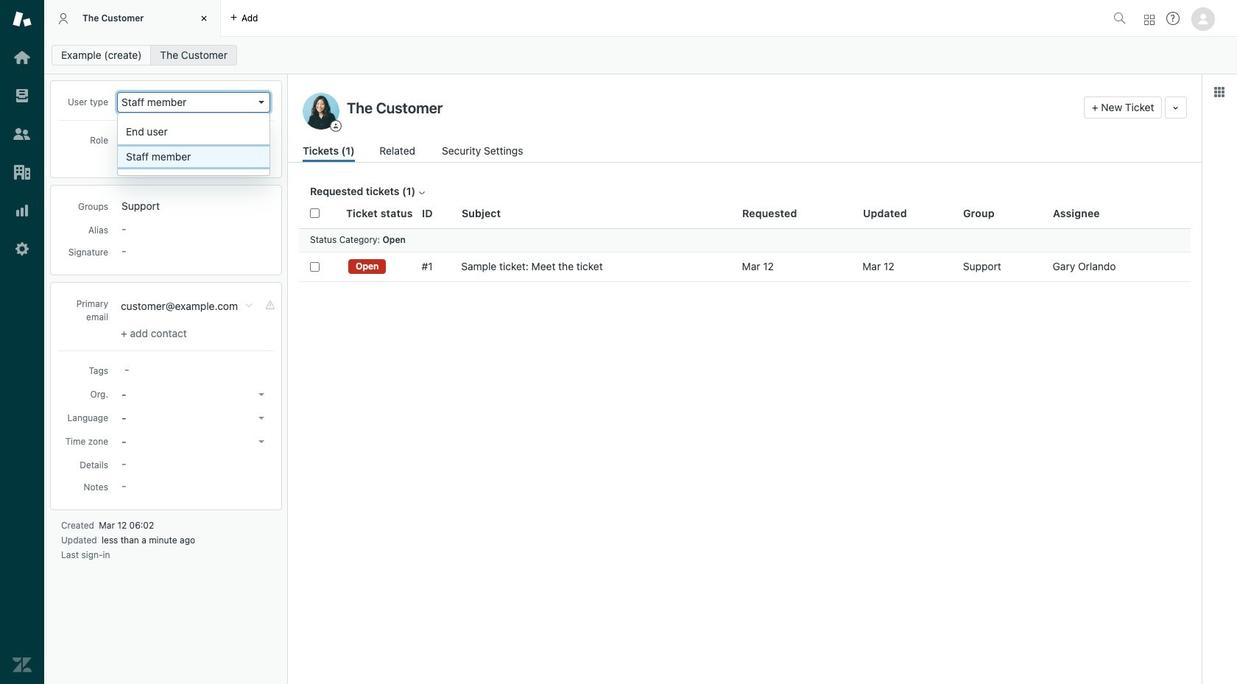 Task type: vqa. For each thing, say whether or not it's contained in the screenshot.
tab list
no



Task type: locate. For each thing, give the bounding box(es) containing it.
organizations image
[[13, 163, 32, 182]]

1 vertical spatial arrow down image
[[259, 393, 264, 396]]

arrow down image
[[259, 139, 264, 142], [259, 393, 264, 396], [259, 440, 264, 443]]

views image
[[13, 86, 32, 105]]

1 arrow down image from the top
[[259, 101, 264, 104]]

1 arrow down image from the top
[[259, 139, 264, 142]]

arrow down image
[[259, 101, 264, 104], [259, 417, 264, 420]]

0 vertical spatial arrow down image
[[259, 139, 264, 142]]

grid
[[288, 199, 1202, 684]]

tabs tab list
[[44, 0, 1108, 37]]

customers image
[[13, 124, 32, 144]]

admin image
[[13, 239, 32, 259]]

0 vertical spatial arrow down image
[[259, 101, 264, 104]]

2 arrow down image from the top
[[259, 393, 264, 396]]

secondary element
[[44, 41, 1237, 70]]

zendesk image
[[13, 656, 32, 675]]

2 vertical spatial arrow down image
[[259, 440, 264, 443]]

menu
[[118, 113, 270, 175]]

close image
[[197, 11, 211, 26]]

None text field
[[343, 96, 1078, 119]]

tab
[[44, 0, 221, 37]]

None checkbox
[[310, 262, 320, 271]]

zendesk products image
[[1145, 14, 1155, 25]]

1 vertical spatial arrow down image
[[259, 417, 264, 420]]

get started image
[[13, 48, 32, 67]]

- field
[[119, 362, 270, 378]]



Task type: describe. For each thing, give the bounding box(es) containing it.
3 arrow down image from the top
[[259, 440, 264, 443]]

zendesk support image
[[13, 10, 32, 29]]

apps image
[[1214, 86, 1226, 98]]

Select All Tickets checkbox
[[310, 209, 320, 218]]

get help image
[[1167, 12, 1180, 25]]

main element
[[0, 0, 44, 684]]

reporting image
[[13, 201, 32, 220]]

2 arrow down image from the top
[[259, 417, 264, 420]]



